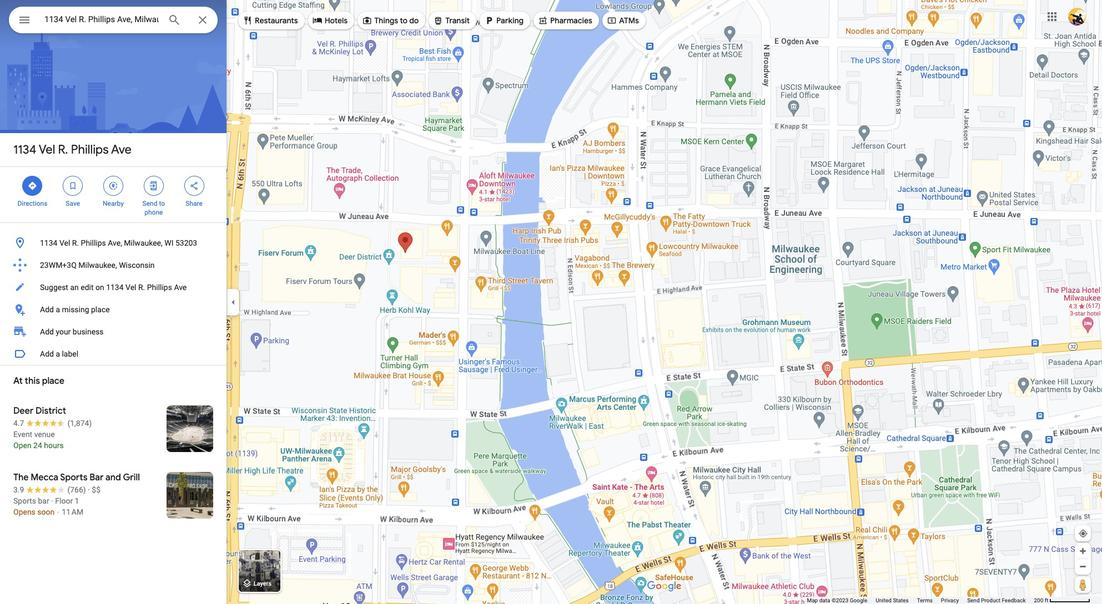 Task type: vqa. For each thing, say whether or not it's contained in the screenshot.
the top 7:30 AM
no



Task type: describe. For each thing, give the bounding box(es) containing it.
deer
[[13, 406, 33, 417]]


[[484, 14, 494, 27]]

district
[[35, 406, 66, 417]]

price: moderate image
[[92, 486, 101, 495]]


[[433, 14, 443, 27]]

 search field
[[9, 7, 218, 36]]

add a label
[[40, 350, 78, 359]]

1 vertical spatial milwaukee,
[[78, 261, 117, 270]]

mecca
[[31, 473, 58, 484]]

suggest
[[40, 283, 68, 292]]

sports inside sports bar · floor 1 opens soon ⋅ 11 am
[[13, 497, 36, 506]]


[[362, 14, 372, 27]]

53203
[[175, 239, 197, 248]]

23wm+3q
[[40, 261, 77, 270]]

nearby
[[103, 200, 124, 208]]

phillips for ave
[[71, 142, 109, 158]]

phillips for ave,
[[81, 239, 106, 248]]

1134 vel r. phillips ave
[[13, 142, 132, 158]]

privacy
[[941, 598, 959, 604]]

terms button
[[917, 598, 933, 605]]

the mecca sports bar and grill
[[13, 473, 140, 484]]

united
[[876, 598, 892, 604]]

vel for 1134 vel r. phillips ave, milwaukee, wi 53203
[[59, 239, 70, 248]]

save
[[66, 200, 80, 208]]

send product feedback
[[968, 598, 1026, 604]]


[[27, 180, 37, 192]]

at
[[13, 376, 23, 387]]

23wm+3q milwaukee, wisconsin
[[40, 261, 155, 270]]

venue
[[34, 430, 55, 439]]

(766)
[[67, 486, 86, 495]]

1
[[75, 497, 79, 506]]

24
[[33, 442, 42, 450]]

none field inside 1134 vel r. phillips ave, milwaukee, wi 53203 field
[[44, 13, 159, 26]]

feedback
[[1002, 598, 1026, 604]]

add a missing place
[[40, 305, 110, 314]]

show street view coverage image
[[1075, 577, 1091, 594]]

 restaurants
[[243, 14, 298, 27]]

 button
[[9, 7, 40, 36]]

wisconsin
[[119, 261, 155, 270]]

atms
[[619, 16, 639, 26]]

1 horizontal spatial milwaukee,
[[124, 239, 163, 248]]

your
[[56, 328, 71, 337]]

 atms
[[607, 14, 639, 27]]

transit
[[446, 16, 470, 26]]

send for send product feedback
[[968, 598, 980, 604]]

an
[[70, 283, 79, 292]]

and
[[106, 473, 121, 484]]

pharmacies
[[550, 16, 593, 26]]

vel for 1134 vel r. phillips ave
[[39, 142, 55, 158]]

bar
[[38, 497, 49, 506]]

23wm+3q milwaukee, wisconsin button
[[0, 254, 227, 277]]

states
[[893, 598, 909, 604]]

sports bar · floor 1 opens soon ⋅ 11 am
[[13, 497, 83, 517]]

missing
[[62, 305, 89, 314]]

1134 vel r. phillips ave, milwaukee, wi 53203 button
[[0, 232, 227, 254]]

1134 for 1134 vel r. phillips ave
[[13, 142, 36, 158]]

bar
[[90, 473, 104, 484]]

at this place
[[13, 376, 64, 387]]

data
[[820, 598, 831, 604]]

add your business link
[[0, 321, 227, 343]]

suggest an edit on 1134 vel r. phillips ave button
[[0, 277, 227, 299]]

0 vertical spatial ·
[[88, 486, 90, 495]]

1134 vel r. phillips ave, milwaukee, wi 53203
[[40, 239, 197, 248]]


[[607, 14, 617, 27]]

2 vertical spatial r.
[[138, 283, 145, 292]]

add a missing place button
[[0, 299, 227, 321]]

1 horizontal spatial sports
[[60, 473, 87, 484]]

show your location image
[[1078, 529, 1088, 539]]

do
[[409, 16, 419, 26]]

label
[[62, 350, 78, 359]]

ave,
[[108, 239, 122, 248]]

r. for ave,
[[72, 239, 79, 248]]

add your business
[[40, 328, 104, 337]]

 things to do
[[362, 14, 419, 27]]

hours
[[44, 442, 64, 450]]

2 vertical spatial phillips
[[147, 283, 172, 292]]


[[18, 12, 31, 28]]

privacy button
[[941, 598, 959, 605]]

©2023
[[832, 598, 849, 604]]

business
[[73, 328, 104, 337]]

a for label
[[56, 350, 60, 359]]

 hotels
[[312, 14, 348, 27]]

restaurants
[[255, 16, 298, 26]]

on
[[95, 283, 104, 292]]

layers
[[254, 581, 272, 588]]

2 horizontal spatial 1134
[[106, 283, 124, 292]]

united states button
[[876, 598, 909, 605]]

0 vertical spatial ave
[[111, 142, 132, 158]]

zoom out image
[[1079, 563, 1087, 571]]

event venue open 24 hours
[[13, 430, 64, 450]]


[[243, 14, 253, 27]]



Task type: locate. For each thing, give the bounding box(es) containing it.
send inside send to phone
[[142, 200, 157, 208]]

place right this
[[42, 376, 64, 387]]

the
[[13, 473, 29, 484]]

2 vertical spatial add
[[40, 350, 54, 359]]

0 horizontal spatial 1134
[[13, 142, 36, 158]]

vel
[[39, 142, 55, 158], [59, 239, 70, 248], [126, 283, 136, 292]]

sports up "(766)"
[[60, 473, 87, 484]]

a
[[56, 305, 60, 314], [56, 350, 60, 359]]

place inside button
[[91, 305, 110, 314]]

place
[[91, 305, 110, 314], [42, 376, 64, 387]]

phillips left ave,
[[81, 239, 106, 248]]

0 vertical spatial to
[[400, 16, 408, 26]]

add for add a missing place
[[40, 305, 54, 314]]

11 am
[[62, 508, 83, 517]]

to inside  things to do
[[400, 16, 408, 26]]

200 ft
[[1034, 598, 1049, 604]]

1 horizontal spatial place
[[91, 305, 110, 314]]


[[149, 180, 159, 192]]

0 horizontal spatial ·
[[51, 497, 53, 506]]

0 horizontal spatial to
[[159, 200, 165, 208]]

1134 vel r. phillips ave main content
[[0, 0, 227, 605]]

1 horizontal spatial 1134
[[40, 239, 57, 248]]

things
[[374, 16, 398, 26]]

0 vertical spatial add
[[40, 305, 54, 314]]

$$
[[92, 486, 101, 495]]

1 horizontal spatial vel
[[59, 239, 70, 248]]

2 vertical spatial 1134
[[106, 283, 124, 292]]

actions for 1134 vel r. phillips ave region
[[0, 167, 227, 223]]

· right bar
[[51, 497, 53, 506]]

send up phone
[[142, 200, 157, 208]]

google maps element
[[0, 0, 1102, 605]]

add left your
[[40, 328, 54, 337]]

 transit
[[433, 14, 470, 27]]

1 vertical spatial to
[[159, 200, 165, 208]]

phillips
[[71, 142, 109, 158], [81, 239, 106, 248], [147, 283, 172, 292]]

0 vertical spatial vel
[[39, 142, 55, 158]]

google
[[850, 598, 868, 604]]

0 vertical spatial milwaukee,
[[124, 239, 163, 248]]

1 vertical spatial r.
[[72, 239, 79, 248]]

200
[[1034, 598, 1044, 604]]

0 horizontal spatial vel
[[39, 142, 55, 158]]

1134 up 23wm+3q
[[40, 239, 57, 248]]


[[108, 180, 118, 192]]

a left missing
[[56, 305, 60, 314]]

ave up  in the left top of the page
[[111, 142, 132, 158]]

map data ©2023 google
[[807, 598, 868, 604]]

event
[[13, 430, 32, 439]]

footer
[[807, 598, 1034, 605]]

· inside sports bar · floor 1 opens soon ⋅ 11 am
[[51, 497, 53, 506]]

to up phone
[[159, 200, 165, 208]]

soon
[[37, 508, 55, 517]]

r. for ave
[[58, 142, 68, 158]]

2 horizontal spatial r.
[[138, 283, 145, 292]]

1 horizontal spatial to
[[400, 16, 408, 26]]

hotels
[[325, 16, 348, 26]]

1 horizontal spatial ·
[[88, 486, 90, 495]]

0 horizontal spatial sports
[[13, 497, 36, 506]]


[[68, 180, 78, 192]]

add a label button
[[0, 343, 227, 365]]

1134 up 
[[13, 142, 36, 158]]

footer containing map data ©2023 google
[[807, 598, 1034, 605]]

1 a from the top
[[56, 305, 60, 314]]

phone
[[145, 209, 163, 217]]

opens
[[13, 508, 35, 517]]

1 vertical spatial a
[[56, 350, 60, 359]]

0 vertical spatial a
[[56, 305, 60, 314]]

1 horizontal spatial ave
[[174, 283, 187, 292]]

0 vertical spatial r.
[[58, 142, 68, 158]]

0 vertical spatial sports
[[60, 473, 87, 484]]

send inside button
[[968, 598, 980, 604]]

footer inside google maps element
[[807, 598, 1034, 605]]

google account: ben nelson  
(ben.nelson1980@gmail.com) image
[[1068, 8, 1086, 25]]

4.7 stars 1,874 reviews image
[[13, 418, 92, 429]]

1 horizontal spatial send
[[968, 598, 980, 604]]

add down suggest
[[40, 305, 54, 314]]

ave down the 53203
[[174, 283, 187, 292]]

product
[[981, 598, 1001, 604]]

ave inside the suggest an edit on 1134 vel r. phillips ave button
[[174, 283, 187, 292]]

wi
[[165, 239, 174, 248]]

1134 Vel R. Phillips Ave, Milwaukee, WI 53203 field
[[9, 7, 218, 33]]

0 vertical spatial send
[[142, 200, 157, 208]]

1 vertical spatial send
[[968, 598, 980, 604]]

4.7
[[13, 419, 24, 428]]

phillips up the 
[[71, 142, 109, 158]]

send for send to phone
[[142, 200, 157, 208]]

0 horizontal spatial send
[[142, 200, 157, 208]]

1 vertical spatial phillips
[[81, 239, 106, 248]]

r. up the 
[[58, 142, 68, 158]]

None field
[[44, 13, 159, 26]]

floor
[[55, 497, 73, 506]]

3.9 stars 766 reviews image
[[13, 485, 86, 496]]

0 horizontal spatial ave
[[111, 142, 132, 158]]

1 add from the top
[[40, 305, 54, 314]]

1 vertical spatial add
[[40, 328, 54, 337]]

send to phone
[[142, 200, 165, 217]]

to
[[400, 16, 408, 26], [159, 200, 165, 208]]

1134 right on
[[106, 283, 124, 292]]

place down on
[[91, 305, 110, 314]]

a left label
[[56, 350, 60, 359]]

2 add from the top
[[40, 328, 54, 337]]

ft
[[1045, 598, 1049, 604]]

0 vertical spatial place
[[91, 305, 110, 314]]

to inside send to phone
[[159, 200, 165, 208]]

sports
[[60, 473, 87, 484], [13, 497, 36, 506]]

send left product
[[968, 598, 980, 604]]

1 vertical spatial place
[[42, 376, 64, 387]]

0 vertical spatial phillips
[[71, 142, 109, 158]]

0 vertical spatial 1134
[[13, 142, 36, 158]]

 parking
[[484, 14, 524, 27]]

1 vertical spatial ave
[[174, 283, 187, 292]]

2 vertical spatial vel
[[126, 283, 136, 292]]

sports up opens
[[13, 497, 36, 506]]

add left label
[[40, 350, 54, 359]]

1134 for 1134 vel r. phillips ave, milwaukee, wi 53203
[[40, 239, 57, 248]]

3 add from the top
[[40, 350, 54, 359]]

milwaukee, up the wisconsin
[[124, 239, 163, 248]]

share
[[186, 200, 203, 208]]

 pharmacies
[[538, 14, 593, 27]]

add
[[40, 305, 54, 314], [40, 328, 54, 337], [40, 350, 54, 359]]

0 horizontal spatial r.
[[58, 142, 68, 158]]

united states
[[876, 598, 909, 604]]

2 a from the top
[[56, 350, 60, 359]]

add for add your business
[[40, 328, 54, 337]]

1 horizontal spatial r.
[[72, 239, 79, 248]]

· left price: moderate image on the left bottom
[[88, 486, 90, 495]]

0 horizontal spatial milwaukee,
[[78, 261, 117, 270]]

0 horizontal spatial place
[[42, 376, 64, 387]]

milwaukee, up on
[[78, 261, 117, 270]]

3.9
[[13, 486, 24, 495]]

a for missing
[[56, 305, 60, 314]]

· $$
[[88, 486, 101, 495]]

grill
[[123, 473, 140, 484]]

zoom in image
[[1079, 548, 1087, 556]]

collapse side panel image
[[227, 296, 239, 308]]

parking
[[497, 16, 524, 26]]

terms
[[917, 598, 933, 604]]

r. up 23wm+3q
[[72, 239, 79, 248]]

map
[[807, 598, 818, 604]]

1 vertical spatial sports
[[13, 497, 36, 506]]

suggest an edit on 1134 vel r. phillips ave
[[40, 283, 187, 292]]

open
[[13, 442, 31, 450]]

1 vertical spatial ·
[[51, 497, 53, 506]]

2 horizontal spatial vel
[[126, 283, 136, 292]]

to left do
[[400, 16, 408, 26]]

send product feedback button
[[968, 598, 1026, 605]]

⋅
[[56, 508, 60, 517]]

1 vertical spatial vel
[[59, 239, 70, 248]]

deer district
[[13, 406, 66, 417]]

directions
[[17, 200, 47, 208]]

200 ft button
[[1034, 598, 1091, 604]]

1 vertical spatial 1134
[[40, 239, 57, 248]]

(1,874)
[[67, 419, 92, 428]]

phillips down the wisconsin
[[147, 283, 172, 292]]


[[312, 14, 322, 27]]

r. down the wisconsin
[[138, 283, 145, 292]]

add for add a label
[[40, 350, 54, 359]]



